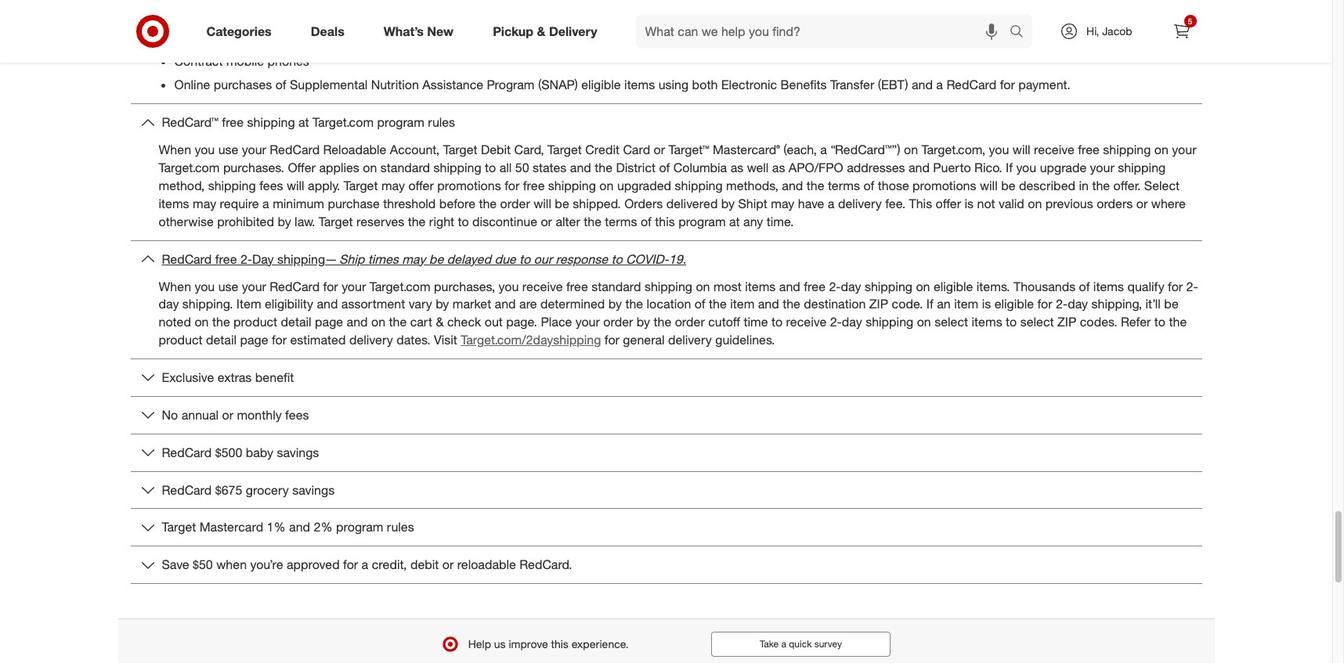 Task type: vqa. For each thing, say whether or not it's contained in the screenshot.
the Sports to the right
no



Task type: locate. For each thing, give the bounding box(es) containing it.
if
[[1006, 160, 1013, 176], [926, 296, 933, 312]]

2 vertical spatial receive
[[786, 314, 827, 330]]

phones
[[268, 53, 309, 69]]

the left the location
[[625, 296, 643, 312]]

offer right this
[[936, 196, 961, 211]]

1 horizontal spatial eligible
[[934, 279, 973, 294]]

extras
[[218, 370, 252, 385]]

receive up upgrade
[[1034, 142, 1074, 158]]

delivery left fee.
[[838, 196, 882, 211]]

0 vertical spatial standard
[[380, 160, 430, 176]]

as down mastercard®
[[731, 160, 744, 176]]

or inside dropdown button
[[442, 557, 454, 573]]

exclusive extras benefit
[[162, 370, 294, 385]]

a inside take a quick survey button
[[781, 638, 786, 650]]

0 horizontal spatial item
[[730, 296, 755, 312]]

what's
[[384, 23, 424, 39]]

standard inside when you use your redcard for your target.com purchases, you receive free standard shipping on most items and free 2-day shipping on eligible items. thousands of items qualify for 2- day shipping. item eligibility and assortment vary by market and are determined by the location of the item and the destination zip code. if an item is eligible for 2-day shipping, it'll be noted on the product detail page and on the cart & check out page. place your order by the order cutoff time to receive 2-day shipping on select items to select zip codes. refer to the product detail page for estimated delivery dates. visit
[[591, 279, 641, 294]]

1 vertical spatial &
[[436, 314, 444, 330]]

1 horizontal spatial product
[[233, 314, 277, 330]]

this inside 'when you use your redcard reloadable account, target debit card, target credit card or target™ mastercard® (each, a "redcard™") on target.com, you will receive free shipping on your target.com purchases. offer applies on standard shipping to all 50 states and the district of columbia as well as apo/fpo addresses and puerto rico. if you upgrade your shipping method, shipping fees will apply. target may offer promotions for free shipping on upgraded shipping methods, and the terms of those promotions will be described in the offer. select items may require a minimum purchase threshold before the order will be shipped. orders delivered by shipt may have a delivery fee. this offer is not valid on previous orders or where otherwise prohibited by law. target reserves the right to discontinue or alter the terms of this program at any time.'
[[655, 214, 675, 229]]

for down thousands
[[1037, 296, 1052, 312]]

standard down account,
[[380, 160, 430, 176]]

jacob
[[1102, 24, 1132, 38]]

pickup & delivery link
[[479, 14, 617, 49]]

0 horizontal spatial is
[[965, 196, 974, 211]]

0 vertical spatial offer
[[408, 178, 434, 193]]

where
[[1151, 196, 1186, 211]]

is inside when you use your redcard for your target.com purchases, you receive free standard shipping on most items and free 2-day shipping on eligible items. thousands of items qualify for 2- day shipping. item eligibility and assortment vary by market and are determined by the location of the item and the destination zip code. if an item is eligible for 2-day shipping, it'll be noted on the product detail page and on the cart & check out page. place your order by the order cutoff time to receive 2-day shipping on select items to select zip codes. refer to the product detail page for estimated delivery dates. visit
[[982, 296, 991, 312]]

no annual or monthly fees button
[[130, 397, 1202, 434]]

product
[[233, 314, 277, 330], [159, 332, 203, 348]]

day up codes.
[[1068, 296, 1088, 312]]

offer
[[408, 178, 434, 193], [936, 196, 961, 211]]

0 horizontal spatial order
[[500, 196, 530, 211]]

1 vertical spatial when
[[159, 279, 191, 294]]

benefits
[[781, 77, 827, 93]]

1 item from the left
[[730, 296, 755, 312]]

0 horizontal spatial offer
[[408, 178, 434, 193]]

program inside target mastercard 1% and 2% program rules dropdown button
[[336, 520, 383, 535]]

target.com inside 'when you use your redcard reloadable account, target debit card, target credit card or target™ mastercard® (each, a "redcard™") on target.com, you will receive free shipping on your target.com purchases. offer applies on standard shipping to all 50 states and the district of columbia as well as apo/fpo addresses and puerto rico. if you upgrade your shipping method, shipping fees will apply. target may offer promotions for free shipping on upgraded shipping methods, and the terms of those promotions will be described in the offer. select items may require a minimum purchase threshold before the order will be shipped. orders delivered by shipt may have a delivery fee. this offer is not valid on previous orders or where otherwise prohibited by law. target reserves the right to discontinue or alter the terms of this program at any time.'
[[159, 160, 220, 176]]

$50
[[193, 557, 213, 573]]

items left using
[[624, 77, 655, 93]]

use inside when you use your redcard for your target.com purchases, you receive free standard shipping on most items and free 2-day shipping on eligible items. thousands of items qualify for 2- day shipping. item eligibility and assortment vary by market and are determined by the location of the item and the destination zip code. if an item is eligible for 2-day shipping, it'll be noted on the product detail page and on the cart & check out page. place your order by the order cutoff time to receive 2-day shipping on select items to select zip codes. refer to the product detail page for estimated delivery dates. visit
[[218, 279, 238, 294]]

what's new
[[384, 23, 454, 39]]

a right 'take' on the right of the page
[[781, 638, 786, 650]]

1 use from the top
[[218, 142, 238, 158]]

you up described
[[1016, 160, 1036, 176]]

1 vertical spatial offer
[[936, 196, 961, 211]]

2 horizontal spatial receive
[[1034, 142, 1074, 158]]

zip
[[869, 296, 888, 312], [1057, 314, 1076, 330]]

1 horizontal spatial select
[[1020, 314, 1054, 330]]

promotions down puerto at the top of the page
[[913, 178, 976, 193]]

0 horizontal spatial rules
[[387, 520, 414, 535]]

terms down apo/fpo
[[828, 178, 860, 193]]

1 vertical spatial this
[[551, 638, 568, 651]]

0 vertical spatial target.com
[[313, 115, 374, 130]]

rules inside redcard™ free shipping at target.com program rules dropdown button
[[428, 115, 455, 130]]

19.
[[669, 251, 686, 267]]

use for redcard™ free shipping at target.com program rules
[[218, 142, 238, 158]]

and up time at the top right of the page
[[758, 296, 779, 312]]

for right the qualify at the right
[[1168, 279, 1183, 294]]

receive down destination
[[786, 314, 827, 330]]

delivery inside when you use your redcard for your target.com purchases, you receive free standard shipping on most items and free 2-day shipping on eligible items. thousands of items qualify for 2- day shipping. item eligibility and assortment vary by market and are determined by the location of the item and the destination zip code. if an item is eligible for 2-day shipping, it'll be noted on the product detail page and on the cart & check out page. place your order by the order cutoff time to receive 2-day shipping on select items to select zip codes. refer to the product detail page for estimated delivery dates. visit
[[349, 332, 393, 348]]

0 vertical spatial program
[[377, 115, 424, 130]]

when
[[159, 142, 191, 158], [159, 279, 191, 294]]

0 vertical spatial &
[[537, 23, 546, 39]]

0 vertical spatial product
[[233, 314, 277, 330]]

0 vertical spatial use
[[218, 142, 238, 158]]

for right approved
[[343, 557, 358, 573]]

item right an
[[954, 296, 978, 312]]

covid-
[[626, 251, 669, 267]]

of
[[275, 77, 286, 93], [659, 160, 670, 176], [864, 178, 874, 193], [641, 214, 652, 229], [1079, 279, 1090, 294], [695, 296, 705, 312]]

1 vertical spatial at
[[729, 214, 740, 229]]

will up described
[[1013, 142, 1030, 158]]

as
[[731, 160, 744, 176], [772, 160, 785, 176]]

1 horizontal spatial as
[[772, 160, 785, 176]]

1 vertical spatial rules
[[387, 520, 414, 535]]

1 horizontal spatial zip
[[1057, 314, 1076, 330]]

for inside dropdown button
[[343, 557, 358, 573]]

order
[[500, 196, 530, 211], [603, 314, 633, 330], [675, 314, 705, 330]]

discontinue
[[472, 214, 537, 229]]

items inside 'when you use your redcard reloadable account, target debit card, target credit card or target™ mastercard® (each, a "redcard™") on target.com, you will receive free shipping on your target.com purchases. offer applies on standard shipping to all 50 states and the district of columbia as well as apo/fpo addresses and puerto rico. if you upgrade your shipping method, shipping fees will apply. target may offer promotions for free shipping on upgraded shipping methods, and the terms of those promotions will be described in the offer. select items may require a minimum purchase threshold before the order will be shipped. orders delivered by shipt may have a delivery fee. this offer is not valid on previous orders or where otherwise prohibited by law. target reserves the right to discontinue or alter the terms of this program at any time.'
[[159, 196, 189, 211]]

methods,
[[726, 178, 778, 193]]

at left any
[[729, 214, 740, 229]]

when inside when you use your redcard for your target.com purchases, you receive free standard shipping on most items and free 2-day shipping on eligible items. thousands of items qualify for 2- day shipping. item eligibility and assortment vary by market and are determined by the location of the item and the destination zip code. if an item is eligible for 2-day shipping, it'll be noted on the product detail page and on the cart & check out page. place your order by the order cutoff time to receive 2-day shipping on select items to select zip codes. refer to the product detail page for estimated delivery dates. visit
[[159, 279, 191, 294]]

1 horizontal spatial at
[[729, 214, 740, 229]]

day down destination
[[842, 314, 862, 330]]

1%
[[267, 520, 286, 535]]

fees inside no annual or monthly fees dropdown button
[[285, 407, 309, 423]]

1 horizontal spatial rules
[[428, 115, 455, 130]]

0 vertical spatial this
[[655, 214, 675, 229]]

0 horizontal spatial page
[[240, 332, 268, 348]]

0 vertical spatial is
[[965, 196, 974, 211]]

1 horizontal spatial terms
[[828, 178, 860, 193]]

refer
[[1121, 314, 1151, 330]]

1 horizontal spatial page
[[315, 314, 343, 330]]

fees down purchases.
[[259, 178, 283, 193]]

0 vertical spatial page
[[315, 314, 343, 330]]

0 horizontal spatial eligible
[[581, 77, 621, 93]]

for left payment.
[[1000, 77, 1015, 93]]

target.com up reloadable
[[313, 115, 374, 130]]

use up item
[[218, 279, 238, 294]]

at down supplemental
[[298, 115, 309, 130]]

delivery down cutoff at the right top of the page
[[668, 332, 712, 348]]

1 when from the top
[[159, 142, 191, 158]]

program inside redcard™ free shipping at target.com program rules dropdown button
[[377, 115, 424, 130]]

eligible down the 'items.'
[[994, 296, 1034, 312]]

0 horizontal spatial if
[[926, 296, 933, 312]]

destination
[[804, 296, 866, 312]]

redcard $500 baby savings
[[162, 445, 319, 460]]

1 vertical spatial eligible
[[934, 279, 973, 294]]

free up determined
[[566, 279, 588, 294]]

0 horizontal spatial terms
[[605, 214, 637, 229]]

of down orders
[[641, 214, 652, 229]]

savings
[[277, 445, 319, 460], [292, 482, 335, 498]]

target mastercard 1% and 2% program rules
[[162, 520, 414, 535]]

1 vertical spatial program
[[678, 214, 726, 229]]

target.com up vary
[[369, 279, 431, 294]]

product down noted
[[159, 332, 203, 348]]

offer up threshold
[[408, 178, 434, 193]]

experience.
[[572, 638, 629, 651]]

1 horizontal spatial standard
[[591, 279, 641, 294]]

a
[[936, 77, 943, 93], [820, 142, 827, 158], [262, 196, 269, 211], [828, 196, 835, 211], [362, 557, 368, 573], [781, 638, 786, 650]]

redcard free 2-day shipping — ship times may be delayed due to our response to covid-19.
[[162, 251, 686, 267]]

0 horizontal spatial standard
[[380, 160, 430, 176]]

general
[[623, 332, 665, 348]]

search button
[[1003, 14, 1040, 52]]

on up the 'code.'
[[916, 279, 930, 294]]

exclusive extras benefit button
[[130, 360, 1202, 396]]

savings right baby
[[277, 445, 319, 460]]

of down phones
[[275, 77, 286, 93]]

2 vertical spatial target.com
[[369, 279, 431, 294]]

delivery inside 'when you use your redcard reloadable account, target debit card, target credit card or target™ mastercard® (each, a "redcard™") on target.com, you will receive free shipping on your target.com purchases. offer applies on standard shipping to all 50 states and the district of columbia as well as apo/fpo addresses and puerto rico. if you upgrade your shipping method, shipping fees will apply. target may offer promotions for free shipping on upgraded shipping methods, and the terms of those promotions will be described in the offer. select items may require a minimum purchase threshold before the order will be shipped. orders delivered by shipt may have a delivery fee. this offer is not valid on previous orders or where otherwise prohibited by law. target reserves the right to discontinue or alter the terms of this program at any time.'
[[838, 196, 882, 211]]

program for redcard™ free shipping at target.com program rules
[[377, 115, 424, 130]]

items
[[263, 29, 293, 44], [624, 77, 655, 93], [159, 196, 189, 211], [745, 279, 776, 294], [1093, 279, 1124, 294], [972, 314, 1002, 330]]

select down an
[[935, 314, 968, 330]]

1 vertical spatial if
[[926, 296, 933, 312]]

in
[[1079, 178, 1089, 193]]

target.com inside when you use your redcard for your target.com purchases, you receive free standard shipping on most items and free 2-day shipping on eligible items. thousands of items qualify for 2- day shipping. item eligibility and assortment vary by market and are determined by the location of the item and the destination zip code. if an item is eligible for 2-day shipping, it'll be noted on the product detail page and on the cart & check out page. place your order by the order cutoff time to receive 2-day shipping on select items to select zip codes. refer to the product detail page for estimated delivery dates. visit
[[369, 279, 431, 294]]

1 horizontal spatial delivery
[[668, 332, 712, 348]]

help
[[468, 638, 491, 651]]

0 horizontal spatial promotions
[[437, 178, 501, 193]]

1 horizontal spatial receive
[[786, 314, 827, 330]]

program right 2%
[[336, 520, 383, 535]]

have
[[798, 196, 824, 211]]

1 vertical spatial is
[[982, 296, 991, 312]]

0 vertical spatial receive
[[1034, 142, 1074, 158]]

1 horizontal spatial is
[[982, 296, 991, 312]]

0 horizontal spatial &
[[436, 314, 444, 330]]

target optical purchases
[[174, 5, 314, 20]]

1 horizontal spatial promotions
[[913, 178, 976, 193]]

and right 1%
[[289, 520, 310, 535]]

target down purchase
[[319, 214, 353, 229]]

standard down the covid-
[[591, 279, 641, 294]]

1 vertical spatial target.com
[[159, 160, 220, 176]]

0 vertical spatial if
[[1006, 160, 1013, 176]]

program down delivered
[[678, 214, 726, 229]]

be inside when you use your redcard for your target.com purchases, you receive free standard shipping on most items and free 2-day shipping on eligible items. thousands of items qualify for 2- day shipping. item eligibility and assortment vary by market and are determined by the location of the item and the destination zip code. if an item is eligible for 2-day shipping, it'll be noted on the product detail page and on the cart & check out page. place your order by the order cutoff time to receive 2-day shipping on select items to select zip codes. refer to the product detail page for estimated delivery dates. visit
[[1164, 296, 1179, 312]]

0 horizontal spatial as
[[731, 160, 744, 176]]

standard
[[380, 160, 430, 176], [591, 279, 641, 294]]

quick
[[789, 638, 812, 650]]

0 vertical spatial when
[[159, 142, 191, 158]]

1 vertical spatial savings
[[292, 482, 335, 498]]

deals
[[311, 23, 344, 39]]

items right most
[[745, 279, 776, 294]]

a inside save $50 when you're approved for a credit, debit or reloadable redcard. dropdown button
[[362, 557, 368, 573]]

order up "discontinue"
[[500, 196, 530, 211]]

delivered
[[666, 196, 718, 211]]

rules up credit,
[[387, 520, 414, 535]]

purchases,
[[434, 279, 495, 294]]

savings up 2%
[[292, 482, 335, 498]]

fees right monthly
[[285, 407, 309, 423]]

1 vertical spatial use
[[218, 279, 238, 294]]

item up time at the top right of the page
[[730, 296, 755, 312]]

an
[[937, 296, 951, 312]]

save $50 when you're approved for a credit, debit or reloadable redcard.
[[162, 557, 572, 573]]

and up "have"
[[782, 178, 803, 193]]

is
[[965, 196, 974, 211], [982, 296, 991, 312]]

the up cutoff at the right top of the page
[[709, 296, 727, 312]]

upgrade
[[1040, 160, 1087, 176]]

items up phones
[[263, 29, 293, 44]]

account,
[[390, 142, 440, 158]]

use up purchases.
[[218, 142, 238, 158]]

1 horizontal spatial detail
[[281, 314, 311, 330]]

your down determined
[[575, 314, 600, 330]]

2 horizontal spatial order
[[675, 314, 705, 330]]

select
[[935, 314, 968, 330], [1020, 314, 1054, 330]]

1 vertical spatial detail
[[206, 332, 237, 348]]

use
[[218, 142, 238, 158], [218, 279, 238, 294]]

2 use from the top
[[218, 279, 238, 294]]

previous
[[1046, 196, 1093, 211]]

free up destination
[[804, 279, 826, 294]]

1 vertical spatial zip
[[1057, 314, 1076, 330]]

purchases down contract mobile phones
[[214, 77, 272, 93]]

1 horizontal spatial this
[[655, 214, 675, 229]]

1 vertical spatial page
[[240, 332, 268, 348]]

by up "general"
[[637, 314, 650, 330]]

receive up are
[[522, 279, 563, 294]]

0 horizontal spatial at
[[298, 115, 309, 130]]

the down credit
[[595, 160, 612, 176]]

take a quick survey button
[[711, 632, 891, 657]]

0 vertical spatial rules
[[428, 115, 455, 130]]

at
[[298, 115, 309, 130], [729, 214, 740, 229]]

will down the states
[[534, 196, 551, 211]]

require
[[220, 196, 259, 211]]

0 horizontal spatial fees
[[259, 178, 283, 193]]

or
[[654, 142, 665, 158], [1136, 196, 1148, 211], [541, 214, 552, 229], [222, 407, 233, 423], [442, 557, 454, 573]]

card
[[623, 142, 650, 158]]

the left destination
[[783, 296, 800, 312]]

of up 'upgraded' on the top left of page
[[659, 160, 670, 176]]

by up target.com/2dayshipping for general delivery guidelines.
[[608, 296, 622, 312]]

0 horizontal spatial zip
[[869, 296, 888, 312]]

day up noted
[[159, 296, 179, 312]]

benefit
[[255, 370, 294, 385]]

1 horizontal spatial item
[[954, 296, 978, 312]]

or down offer.
[[1136, 196, 1148, 211]]

1 horizontal spatial fees
[[285, 407, 309, 423]]

or right debit
[[442, 557, 454, 573]]

orders
[[1097, 196, 1133, 211]]

1 vertical spatial receive
[[522, 279, 563, 294]]

receive inside 'when you use your redcard reloadable account, target debit card, target credit card or target™ mastercard® (each, a "redcard™") on target.com, you will receive free shipping on your target.com purchases. offer applies on standard shipping to all 50 states and the district of columbia as well as apo/fpo addresses and puerto rico. if you upgrade your shipping method, shipping fees will apply. target may offer promotions for free shipping on upgraded shipping methods, and the terms of those promotions will be described in the offer. select items may require a minimum purchase threshold before the order will be shipped. orders delivered by shipt may have a delivery fee. this offer is not valid on previous orders or where otherwise prohibited by law. target reserves the right to discontinue or alter the terms of this program at any time.'
[[1034, 142, 1074, 158]]

2 vertical spatial program
[[336, 520, 383, 535]]

0 vertical spatial savings
[[277, 445, 319, 460]]

use inside 'when you use your redcard reloadable account, target debit card, target credit card or target™ mastercard® (each, a "redcard™") on target.com, you will receive free shipping on your target.com purchases. offer applies on standard shipping to all 50 states and the district of columbia as well as apo/fpo addresses and puerto rico. if you upgrade your shipping method, shipping fees will apply. target may offer promotions for free shipping on upgraded shipping methods, and the terms of those promotions will be described in the offer. select items may require a minimum purchase threshold before the order will be shipped. orders delivered by shipt may have a delivery fee. this offer is not valid on previous orders or where otherwise prohibited by law. target reserves the right to discontinue or alter the terms of this program at any time.'
[[218, 142, 238, 158]]

supplemental
[[290, 77, 368, 93]]

1 vertical spatial standard
[[591, 279, 641, 294]]

2 horizontal spatial delivery
[[838, 196, 882, 211]]

on
[[904, 142, 918, 158], [1154, 142, 1169, 158], [363, 160, 377, 176], [599, 178, 614, 193], [1028, 196, 1042, 211], [696, 279, 710, 294], [916, 279, 930, 294], [195, 314, 209, 330], [371, 314, 385, 330], [917, 314, 931, 330]]

0 vertical spatial terms
[[828, 178, 860, 193]]

target
[[174, 5, 209, 20], [443, 142, 477, 158], [548, 142, 582, 158], [344, 178, 378, 193], [319, 214, 353, 229], [162, 520, 196, 535]]

product down item
[[233, 314, 277, 330]]

2 vertical spatial eligible
[[994, 296, 1034, 312]]

if left an
[[926, 296, 933, 312]]

of up codes.
[[1079, 279, 1090, 294]]

minimum
[[273, 196, 324, 211]]

order down the location
[[675, 314, 705, 330]]

1 horizontal spatial if
[[1006, 160, 1013, 176]]

assistance
[[422, 77, 483, 93]]

your up item
[[242, 279, 266, 294]]

1 vertical spatial fees
[[285, 407, 309, 423]]

& right the pickup
[[537, 23, 546, 39]]

0 vertical spatial at
[[298, 115, 309, 130]]

0 horizontal spatial delivery
[[349, 332, 393, 348]]

when
[[216, 557, 247, 573]]

0 horizontal spatial product
[[159, 332, 203, 348]]

detail
[[281, 314, 311, 330], [206, 332, 237, 348]]

free inside dropdown button
[[222, 115, 244, 130]]

0 vertical spatial fees
[[259, 178, 283, 193]]

rules inside target mastercard 1% and 2% program rules dropdown button
[[387, 520, 414, 535]]

when down redcard™
[[159, 142, 191, 158]]

or right "annual"
[[222, 407, 233, 423]]

target.com/2dayshipping for general delivery guidelines.
[[461, 332, 775, 348]]

when inside 'when you use your redcard reloadable account, target debit card, target credit card or target™ mastercard® (each, a "redcard™") on target.com, you will receive free shipping on your target.com purchases. offer applies on standard shipping to all 50 states and the district of columbia as well as apo/fpo addresses and puerto rico. if you upgrade your shipping method, shipping fees will apply. target may offer promotions for free shipping on upgraded shipping methods, and the terms of those promotions will be described in the offer. select items may require a minimum purchase threshold before the order will be shipped. orders delivered by shipt may have a delivery fee. this offer is not valid on previous orders or where otherwise prohibited by law. target reserves the right to discontinue or alter the terms of this program at any time.'
[[159, 142, 191, 158]]

and
[[912, 77, 933, 93], [570, 160, 591, 176], [909, 160, 930, 176], [782, 178, 803, 193], [779, 279, 800, 294], [317, 296, 338, 312], [495, 296, 516, 312], [758, 296, 779, 312], [347, 314, 368, 330], [289, 520, 310, 535]]

2 horizontal spatial eligible
[[994, 296, 1034, 312]]

deals link
[[297, 14, 364, 49]]

credit,
[[372, 557, 407, 573]]

0 horizontal spatial select
[[935, 314, 968, 330]]

target.com
[[313, 115, 374, 130], [159, 160, 220, 176], [369, 279, 431, 294]]

if inside when you use your redcard for your target.com purchases, you receive free standard shipping on most items and free 2-day shipping on eligible items. thousands of items qualify for 2- day shipping. item eligibility and assortment vary by market and are determined by the location of the item and the destination zip code. if an item is eligible for 2-day shipping, it'll be noted on the product detail page and on the cart & check out page. place your order by the order cutoff time to receive 2-day shipping on select items to select zip codes. refer to the product detail page for estimated delivery dates. visit
[[926, 296, 933, 312]]

on down reloadable
[[363, 160, 377, 176]]

card,
[[514, 142, 544, 158]]

5
[[1188, 16, 1192, 26]]

when up noted
[[159, 279, 191, 294]]

0 horizontal spatial this
[[551, 638, 568, 651]]

at inside dropdown button
[[298, 115, 309, 130]]

2 when from the top
[[159, 279, 191, 294]]

debit
[[410, 557, 439, 573]]

monthly
[[237, 407, 282, 423]]

assortment
[[341, 296, 405, 312]]

as right well
[[772, 160, 785, 176]]

threshold
[[383, 196, 436, 211]]

purchases up deals
[[255, 5, 314, 20]]

1 horizontal spatial order
[[603, 314, 633, 330]]



Task type: describe. For each thing, give the bounding box(es) containing it.
prohibited
[[217, 214, 274, 229]]

a right require
[[262, 196, 269, 211]]

it'll
[[1146, 296, 1161, 312]]

redcard inside when you use your redcard for your target.com purchases, you receive free standard shipping on most items and free 2-day shipping on eligible items. thousands of items qualify for 2- day shipping. item eligibility and assortment vary by market and are determined by the location of the item and the destination zip code. if an item is eligible for 2-day shipping, it'll be noted on the product detail page and on the cart & check out page. place your order by the order cutoff time to receive 2-day shipping on select items to select zip codes. refer to the product detail page for estimated delivery dates. visit
[[270, 279, 320, 294]]

market
[[453, 296, 491, 312]]

to down the 'items.'
[[1006, 314, 1017, 330]]

2 item from the left
[[954, 296, 978, 312]]

help us improve this experience.
[[468, 638, 629, 651]]

—
[[325, 251, 336, 267]]

2- down destination
[[830, 314, 842, 330]]

$500
[[215, 445, 242, 460]]

the down the location
[[654, 314, 671, 330]]

rules for redcard™ free shipping at target.com program rules
[[428, 115, 455, 130]]

or right card
[[654, 142, 665, 158]]

2- down thousands
[[1056, 296, 1068, 312]]

hi, jacob
[[1086, 24, 1132, 38]]

the right in at the right of page
[[1092, 178, 1110, 193]]

the up "discontinue"
[[479, 196, 497, 211]]

take a quick survey
[[760, 638, 842, 650]]

electronic
[[721, 77, 777, 93]]

pickup & delivery
[[493, 23, 597, 39]]

time.
[[767, 214, 794, 229]]

and up estimated
[[317, 296, 338, 312]]

What can we help you find? suggestions appear below search field
[[636, 14, 1014, 49]]

thousands
[[1014, 279, 1076, 294]]

for left "general"
[[605, 332, 619, 348]]

2- right the qualify at the right
[[1186, 279, 1198, 294]]

1 select from the left
[[935, 314, 968, 330]]

use for redcard free 2-day shipping
[[218, 279, 238, 294]]

your up offer.
[[1090, 160, 1114, 176]]

on down the assortment
[[371, 314, 385, 330]]

for down eligibility
[[272, 332, 287, 348]]

2 promotions from the left
[[913, 178, 976, 193]]

free down 50
[[523, 178, 545, 193]]

a right "have"
[[828, 196, 835, 211]]

dates.
[[396, 332, 431, 348]]

place
[[541, 314, 572, 330]]

by left the "law."
[[278, 214, 291, 229]]

states
[[533, 160, 567, 176]]

free left day
[[215, 251, 237, 267]]

before
[[439, 196, 475, 211]]

you down redcard™
[[195, 142, 215, 158]]

a up apo/fpo
[[820, 142, 827, 158]]

new
[[427, 23, 454, 39]]

non-returnable items
[[174, 29, 293, 44]]

free up upgrade
[[1078, 142, 1100, 158]]

all
[[499, 160, 512, 176]]

on up select at the right
[[1154, 142, 1169, 158]]

noted
[[159, 314, 191, 330]]

for inside 'when you use your redcard reloadable account, target debit card, target credit card or target™ mastercard® (each, a "redcard™") on target.com, you will receive free shipping on your target.com purchases. offer applies on standard shipping to all 50 states and the district of columbia as well as apo/fpo addresses and puerto rico. if you upgrade your shipping method, shipping fees will apply. target may offer promotions for free shipping on upgraded shipping methods, and the terms of those promotions will be described in the offer. select items may require a minimum purchase threshold before the order will be shipped. orders delivered by shipt may have a delivery fee. this offer is not valid on previous orders or where otherwise prohibited by law. target reserves the right to discontinue or alter the terms of this program at any time.'
[[505, 178, 519, 193]]

online purchases of supplemental nutrition assistance program (snap) eligible items using both electronic benefits transfer (ebt) and a redcard for payment.
[[174, 77, 1070, 93]]

mastercard
[[199, 520, 263, 535]]

a right (ebt)
[[936, 77, 943, 93]]

(each,
[[783, 142, 817, 158]]

0 horizontal spatial detail
[[206, 332, 237, 348]]

when for when you use your redcard reloadable account, target debit card, target credit card or target™ mastercard® (each, a "redcard™") on target.com, you will receive free shipping on your target.com purchases. offer applies on standard shipping to all 50 states and the district of columbia as well as apo/fpo addresses and puerto rico. if you upgrade your shipping method, shipping fees will apply. target may offer promotions for free shipping on upgraded shipping methods, and the terms of those promotions will be described in the offer. select items may require a minimum purchase threshold before the order will be shipped. orders delivered by shipt may have a delivery fee. this offer is not valid on previous orders or where otherwise prohibited by law. target reserves the right to discontinue or alter the terms of this program at any time.
[[159, 142, 191, 158]]

order inside 'when you use your redcard reloadable account, target debit card, target credit card or target™ mastercard® (each, a "redcard™") on target.com, you will receive free shipping on your target.com purchases. offer applies on standard shipping to all 50 states and the district of columbia as well as apo/fpo addresses and puerto rico. if you upgrade your shipping method, shipping fees will apply. target may offer promotions for free shipping on upgraded shipping methods, and the terms of those promotions will be described in the offer. select items may require a minimum purchase threshold before the order will be shipped. orders delivered by shipt may have a delivery fee. this offer is not valid on previous orders or where otherwise prohibited by law. target reserves the right to discontinue or alter the terms of this program at any time.'
[[500, 196, 530, 211]]

both
[[692, 77, 718, 93]]

baby
[[246, 445, 273, 460]]

program for target mastercard 1% and 2% program rules
[[336, 520, 383, 535]]

rules for target mastercard 1% and 2% program rules
[[387, 520, 414, 535]]

target inside dropdown button
[[162, 520, 196, 535]]

may up otherwise
[[193, 196, 216, 211]]

items up shipping, on the top of the page
[[1093, 279, 1124, 294]]

0 vertical spatial purchases
[[255, 5, 314, 20]]

and right (ebt)
[[912, 77, 933, 93]]

mastercard®
[[713, 142, 780, 158]]

and down the assortment
[[347, 314, 368, 330]]

savings for redcard $675 grocery savings
[[292, 482, 335, 498]]

on down the 'code.'
[[917, 314, 931, 330]]

and up out
[[495, 296, 516, 312]]

survey
[[814, 638, 842, 650]]

offer
[[288, 160, 316, 176]]

1 as from the left
[[731, 160, 744, 176]]

redcard left $675
[[162, 482, 212, 498]]

grocery
[[246, 482, 289, 498]]

of down addresses
[[864, 178, 874, 193]]

save $50 when you're approved for a credit, debit or reloadable redcard. button
[[130, 547, 1202, 584]]

redcard down "annual"
[[162, 445, 212, 460]]

1 promotions from the left
[[437, 178, 501, 193]]

2- up destination
[[829, 279, 841, 294]]

fees inside 'when you use your redcard reloadable account, target debit card, target credit card or target™ mastercard® (each, a "redcard™") on target.com, you will receive free shipping on your target.com purchases. offer applies on standard shipping to all 50 states and the district of columbia as well as apo/fpo addresses and puerto rico. if you upgrade your shipping method, shipping fees will apply. target may offer promotions for free shipping on upgraded shipping methods, and the terms of those promotions will be described in the offer. select items may require a minimum purchase threshold before the order will be shipped. orders delivered by shipt may have a delivery fee. this offer is not valid on previous orders or where otherwise prohibited by law. target reserves the right to discontinue or alter the terms of this program at any time.'
[[259, 178, 283, 193]]

apo/fpo
[[789, 160, 843, 176]]

shipping,
[[1092, 296, 1142, 312]]

delayed
[[447, 251, 491, 267]]

to down the before
[[458, 214, 469, 229]]

times
[[368, 251, 398, 267]]

be up valid
[[1001, 178, 1016, 193]]

1 vertical spatial terms
[[605, 214, 637, 229]]

savings for redcard $500 baby savings
[[277, 445, 319, 460]]

and down credit
[[570, 160, 591, 176]]

the down threshold
[[408, 214, 426, 229]]

the down shipping.
[[212, 314, 230, 330]]

1 horizontal spatial offer
[[936, 196, 961, 211]]

is inside 'when you use your redcard reloadable account, target debit card, target credit card or target™ mastercard® (each, a "redcard™") on target.com, you will receive free shipping on your target.com purchases. offer applies on standard shipping to all 50 states and the district of columbia as well as apo/fpo addresses and puerto rico. if you upgrade your shipping method, shipping fees will apply. target may offer promotions for free shipping on upgraded shipping methods, and the terms of those promotions will be described in the offer. select items may require a minimum purchase threshold before the order will be shipped. orders delivered by shipt may have a delivery fee. this offer is not valid on previous orders or where otherwise prohibited by law. target reserves the right to discontinue or alter the terms of this program at any time.'
[[965, 196, 974, 211]]

redcard inside 'when you use your redcard reloadable account, target debit card, target credit card or target™ mastercard® (each, a "redcard™") on target.com, you will receive free shipping on your target.com purchases. offer applies on standard shipping to all 50 states and the district of columbia as well as apo/fpo addresses and puerto rico. if you upgrade your shipping method, shipping fees will apply. target may offer promotions for free shipping on upgraded shipping methods, and the terms of those promotions will be described in the offer. select items may require a minimum purchase threshold before the order will be shipped. orders delivered by shipt may have a delivery fee. this offer is not valid on previous orders or where otherwise prohibited by law. target reserves the right to discontinue or alter the terms of this program at any time.'
[[270, 142, 320, 158]]

be up alter
[[555, 196, 569, 211]]

no
[[162, 407, 178, 423]]

on down described
[[1028, 196, 1042, 211]]

on up addresses
[[904, 142, 918, 158]]

contract
[[174, 53, 223, 69]]

and up those
[[909, 160, 930, 176]]

1 horizontal spatial &
[[537, 23, 546, 39]]

check
[[447, 314, 481, 330]]

the down apo/fpo
[[807, 178, 824, 193]]

estimated
[[290, 332, 346, 348]]

select
[[1144, 178, 1180, 193]]

redcard.
[[520, 557, 572, 573]]

target left 'debit'
[[443, 142, 477, 158]]

rico.
[[974, 160, 1002, 176]]

will up minimum
[[287, 178, 304, 193]]

target.com,
[[922, 142, 985, 158]]

visit
[[434, 332, 457, 348]]

by left shipt
[[721, 196, 735, 211]]

annual
[[181, 407, 219, 423]]

day up destination
[[841, 279, 861, 294]]

target up non-
[[174, 5, 209, 20]]

2- down prohibited
[[240, 251, 252, 267]]

the left cart
[[389, 314, 407, 330]]

redcard $675 grocery savings
[[162, 482, 335, 498]]

0 vertical spatial detail
[[281, 314, 311, 330]]

target up purchase
[[344, 178, 378, 193]]

be left delayed
[[429, 251, 443, 267]]

search
[[1003, 25, 1040, 40]]

categories
[[206, 23, 272, 39]]

0 vertical spatial eligible
[[581, 77, 621, 93]]

or left alter
[[541, 214, 552, 229]]

2 select from the left
[[1020, 314, 1054, 330]]

out
[[485, 314, 503, 330]]

on left most
[[696, 279, 710, 294]]

the right refer
[[1169, 314, 1187, 330]]

upgraded
[[617, 178, 671, 193]]

debit
[[481, 142, 511, 158]]

may right times
[[402, 251, 426, 267]]

items down the 'items.'
[[972, 314, 1002, 330]]

will down rico.
[[980, 178, 998, 193]]

the down shipped.
[[584, 214, 601, 229]]

law.
[[295, 214, 315, 229]]

you up shipping.
[[195, 279, 215, 294]]

time
[[744, 314, 768, 330]]

to left 'our'
[[519, 251, 530, 267]]

most
[[713, 279, 742, 294]]

on down shipping.
[[195, 314, 209, 330]]

by right vary
[[436, 296, 449, 312]]

item
[[236, 296, 261, 312]]

determined
[[541, 296, 605, 312]]

standard inside 'when you use your redcard reloadable account, target debit card, target credit card or target™ mastercard® (each, a "redcard™") on target.com, you will receive free shipping on your target.com purchases. offer applies on standard shipping to all 50 states and the district of columbia as well as apo/fpo addresses and puerto rico. if you upgrade your shipping method, shipping fees will apply. target may offer promotions for free shipping on upgraded shipping methods, and the terms of those promotions will be described in the offer. select items may require a minimum purchase threshold before the order will be shipped. orders delivered by shipt may have a delivery fee. this offer is not valid on previous orders or where otherwise prohibited by law. target reserves the right to discontinue or alter the terms of this program at any time.'
[[380, 160, 430, 176]]

pickup
[[493, 23, 533, 39]]

redcard down otherwise
[[162, 251, 212, 267]]

your up the assortment
[[342, 279, 366, 294]]

to down it'll
[[1154, 314, 1166, 330]]

redcard $500 baby savings button
[[130, 435, 1202, 471]]

save
[[162, 557, 189, 573]]

alter
[[556, 214, 580, 229]]

2 as from the left
[[772, 160, 785, 176]]

nutrition
[[371, 77, 419, 93]]

shipping.
[[182, 296, 233, 312]]

code.
[[892, 296, 923, 312]]

redcard up target.com,
[[946, 77, 996, 93]]

purchase
[[328, 196, 380, 211]]

& inside when you use your redcard for your target.com purchases, you receive free standard shipping on most items and free 2-day shipping on eligible items. thousands of items qualify for 2- day shipping. item eligibility and assortment vary by market and are determined by the location of the item and the destination zip code. if an item is eligible for 2-day shipping, it'll be noted on the product detail page and on the cart & check out page. place your order by the order cutoff time to receive 2-day shipping on select items to select zip codes. refer to the product detail page for estimated delivery dates. visit
[[436, 314, 444, 330]]

shipt
[[738, 196, 767, 211]]

program inside 'when you use your redcard reloadable account, target debit card, target credit card or target™ mastercard® (each, a "redcard™") on target.com, you will receive free shipping on your target.com purchases. offer applies on standard shipping to all 50 states and the district of columbia as well as apo/fpo addresses and puerto rico. if you upgrade your shipping method, shipping fees will apply. target may offer promotions for free shipping on upgraded shipping methods, and the terms of those promotions will be described in the offer. select items may require a minimum purchase threshold before the order will be shipped. orders delivered by shipt may have a delivery fee. this offer is not valid on previous orders or where otherwise prohibited by law. target reserves the right to discontinue or alter the terms of this program at any time.'
[[678, 214, 726, 229]]

reloadable
[[457, 557, 516, 573]]

at inside 'when you use your redcard reloadable account, target debit card, target credit card or target™ mastercard® (each, a "redcard™") on target.com, you will receive free shipping on your target.com purchases. offer applies on standard shipping to all 50 states and the district of columbia as well as apo/fpo addresses and puerto rico. if you upgrade your shipping method, shipping fees will apply. target may offer promotions for free shipping on upgraded shipping methods, and the terms of those promotions will be described in the offer. select items may require a minimum purchase threshold before the order will be shipped. orders delivered by shipt may have a delivery fee. this offer is not valid on previous orders or where otherwise prohibited by law. target reserves the right to discontinue or alter the terms of this program at any time.'
[[729, 214, 740, 229]]

may up time.
[[771, 196, 794, 211]]

when you use your redcard reloadable account, target debit card, target credit card or target™ mastercard® (each, a "redcard™") on target.com, you will receive free shipping on your target.com purchases. offer applies on standard shipping to all 50 states and the district of columbia as well as apo/fpo addresses and puerto rico. if you upgrade your shipping method, shipping fees will apply. target may offer promotions for free shipping on upgraded shipping methods, and the terms of those promotions will be described in the offer. select items may require a minimum purchase threshold before the order will be shipped. orders delivered by shipt may have a delivery fee. this offer is not valid on previous orders or where otherwise prohibited by law. target reserves the right to discontinue or alter the terms of this program at any time.
[[159, 142, 1196, 229]]

0 vertical spatial zip
[[869, 296, 888, 312]]

your up select at the right
[[1172, 142, 1196, 158]]

and inside dropdown button
[[289, 520, 310, 535]]

may up threshold
[[381, 178, 405, 193]]

take
[[760, 638, 779, 650]]

on up shipped.
[[599, 178, 614, 193]]

of right the location
[[695, 296, 705, 312]]

target.com/2dayshipping link
[[461, 332, 601, 348]]

response
[[556, 251, 608, 267]]

hi,
[[1086, 24, 1099, 38]]

district
[[616, 160, 656, 176]]

location
[[647, 296, 691, 312]]

credit
[[585, 142, 620, 158]]

to right time at the top right of the page
[[771, 314, 783, 330]]

1 vertical spatial purchases
[[214, 77, 272, 93]]

shipping inside dropdown button
[[247, 115, 295, 130]]

or inside dropdown button
[[222, 407, 233, 423]]

due
[[495, 251, 516, 267]]

target.com inside dropdown button
[[313, 115, 374, 130]]

you're
[[250, 557, 283, 573]]

eligibility
[[265, 296, 313, 312]]

target up the states
[[548, 142, 582, 158]]

target™
[[669, 142, 709, 158]]

if inside 'when you use your redcard reloadable account, target debit card, target credit card or target™ mastercard® (each, a "redcard™") on target.com, you will receive free shipping on your target.com purchases. offer applies on standard shipping to all 50 states and the district of columbia as well as apo/fpo addresses and puerto rico. if you upgrade your shipping method, shipping fees will apply. target may offer promotions for free shipping on upgraded shipping methods, and the terms of those promotions will be described in the offer. select items may require a minimum purchase threshold before the order will be shipped. orders delivered by shipt may have a delivery fee. this offer is not valid on previous orders or where otherwise prohibited by law. target reserves the right to discontinue or alter the terms of this program at any time.'
[[1006, 160, 1013, 176]]

when you use your redcard for your target.com purchases, you receive free standard shipping on most items and free 2-day shipping on eligible items. thousands of items qualify for 2- day shipping. item eligibility and assortment vary by market and are determined by the location of the item and the destination zip code. if an item is eligible for 2-day shipping, it'll be noted on the product detail page and on the cart & check out page. place your order by the order cutoff time to receive 2-day shipping on select items to select zip codes. refer to the product detail page for estimated delivery dates. visit
[[159, 279, 1198, 348]]

to left all
[[485, 160, 496, 176]]

applies
[[319, 160, 359, 176]]

0 horizontal spatial receive
[[522, 279, 563, 294]]

returnable
[[202, 29, 259, 44]]

apply.
[[308, 178, 340, 193]]

and right most
[[779, 279, 800, 294]]

$675
[[215, 482, 242, 498]]

when for when you use your redcard for your target.com purchases, you receive free standard shipping on most items and free 2-day shipping on eligible items. thousands of items qualify for 2- day shipping. item eligibility and assortment vary by market and are determined by the location of the item and the destination zip code. if an item is eligible for 2-day shipping, it'll be noted on the product detail page and on the cart & check out page. place your order by the order cutoff time to receive 2-day shipping on select items to select zip codes. refer to the product detail page for estimated delivery dates. visit
[[159, 279, 191, 294]]

1 vertical spatial product
[[159, 332, 203, 348]]



